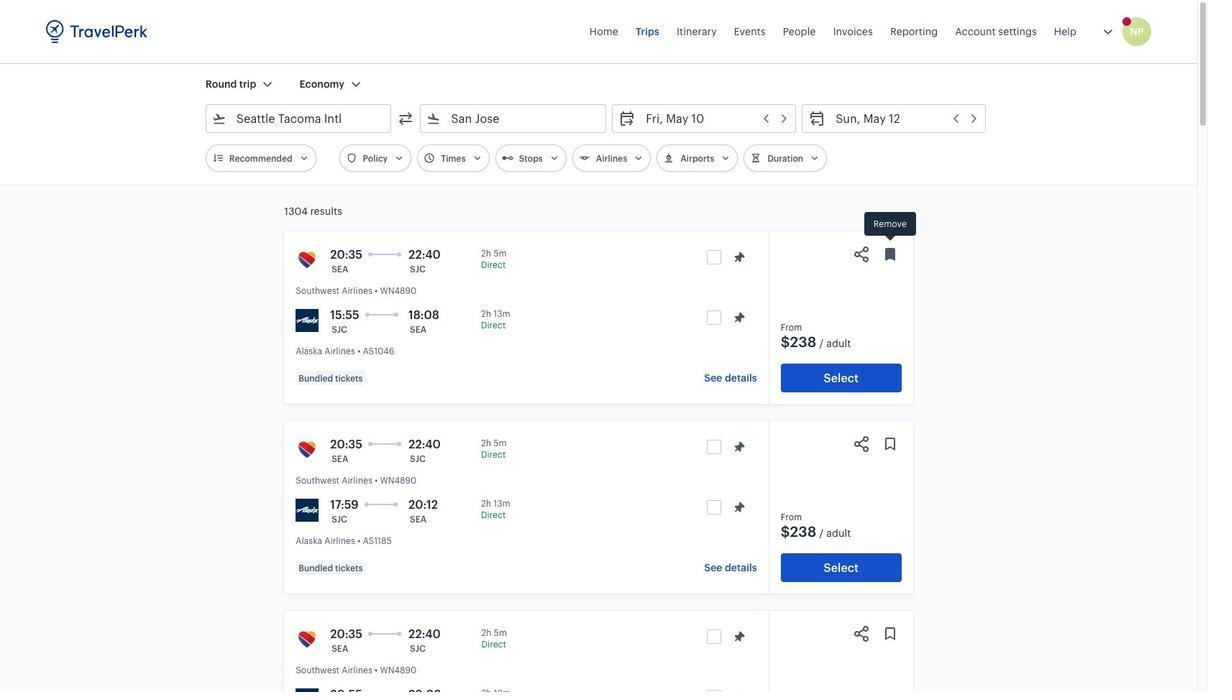 Task type: describe. For each thing, give the bounding box(es) containing it.
southwest airlines image for alaska airlines icon
[[296, 439, 319, 462]]

1 alaska airlines image from the top
[[296, 309, 319, 332]]

2 alaska airlines image from the top
[[296, 689, 319, 693]]

alaska airlines image
[[296, 499, 319, 522]]



Task type: locate. For each thing, give the bounding box(es) containing it.
3 southwest airlines image from the top
[[296, 629, 319, 652]]

1 vertical spatial southwest airlines image
[[296, 439, 319, 462]]

southwest airlines image for 2nd alaska airlines image from the top
[[296, 629, 319, 652]]

0 vertical spatial alaska airlines image
[[296, 309, 319, 332]]

southwest airlines image for 2nd alaska airlines image from the bottom
[[296, 249, 319, 272]]

1 vertical spatial alaska airlines image
[[296, 689, 319, 693]]

2 vertical spatial southwest airlines image
[[296, 629, 319, 652]]

2 southwest airlines image from the top
[[296, 439, 319, 462]]

To search field
[[441, 107, 587, 130]]

tooltip
[[865, 212, 916, 243]]

alaska airlines image
[[296, 309, 319, 332], [296, 689, 319, 693]]

Depart field
[[636, 107, 790, 130]]

Return field
[[826, 107, 980, 130]]

From search field
[[226, 107, 372, 130]]

southwest airlines image
[[296, 249, 319, 272], [296, 439, 319, 462], [296, 629, 319, 652]]

0 vertical spatial southwest airlines image
[[296, 249, 319, 272]]

1 southwest airlines image from the top
[[296, 249, 319, 272]]



